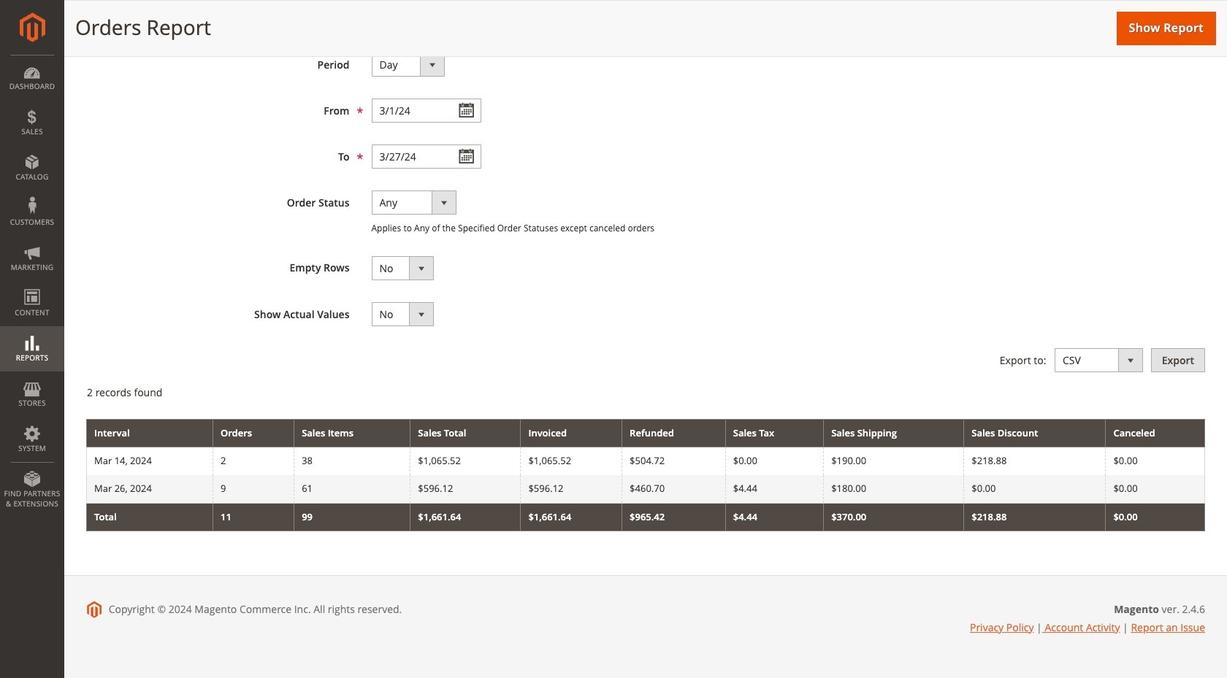 Task type: vqa. For each thing, say whether or not it's contained in the screenshot.
menu bar
yes



Task type: locate. For each thing, give the bounding box(es) containing it.
magento admin panel image
[[19, 12, 45, 42]]

None text field
[[372, 145, 481, 169]]

menu bar
[[0, 55, 64, 517]]

None text field
[[372, 99, 481, 123]]



